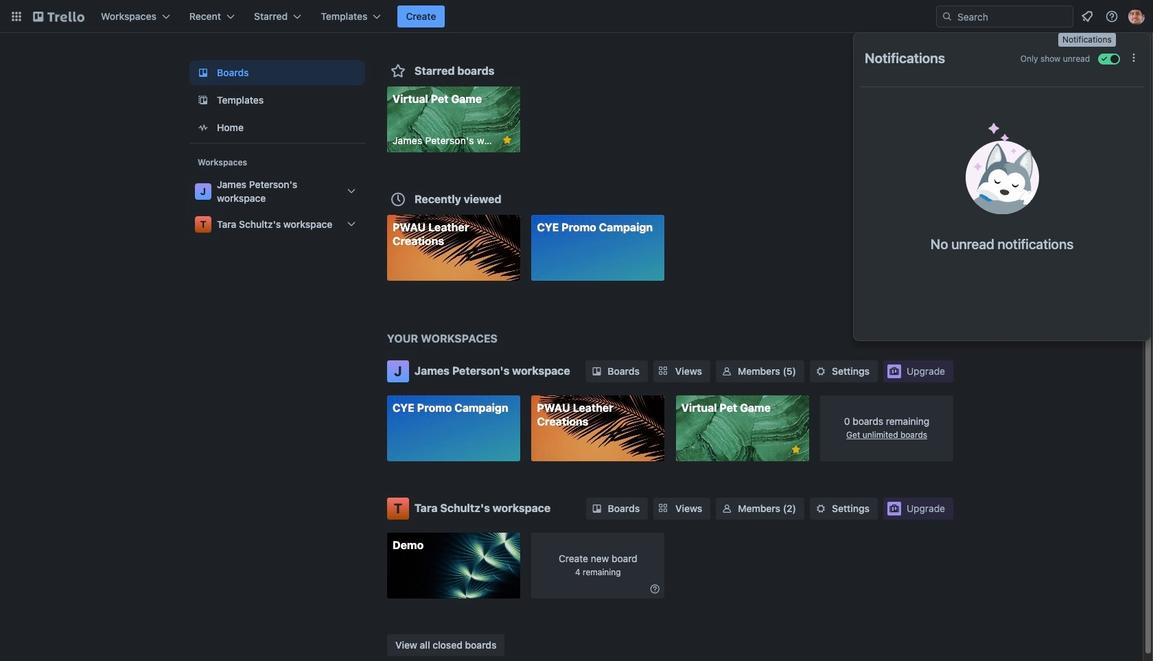 Task type: describe. For each thing, give the bounding box(es) containing it.
back to home image
[[33, 5, 84, 27]]

board image
[[195, 65, 211, 81]]

taco image
[[966, 123, 1039, 214]]



Task type: locate. For each thing, give the bounding box(es) containing it.
click to unstar this board. it will be removed from your starred list. image
[[501, 134, 513, 146]]

primary element
[[0, 0, 1153, 33]]

home image
[[195, 119, 211, 136]]

template board image
[[195, 92, 211, 108]]

0 notifications image
[[1079, 8, 1096, 25]]

sm image
[[814, 365, 828, 378], [590, 502, 604, 515], [814, 502, 828, 515]]

open information menu image
[[1105, 10, 1119, 23]]

tooltip
[[1059, 33, 1116, 46]]

james peterson (jamespeterson93) image
[[1129, 8, 1145, 25]]

search image
[[942, 11, 953, 22]]

sm image
[[590, 365, 604, 378], [720, 365, 734, 378], [720, 502, 734, 515], [648, 582, 662, 596]]

Search field
[[936, 5, 1074, 27]]



Task type: vqa. For each thing, say whether or not it's contained in the screenshot.
the 0 Notifications "image"
yes



